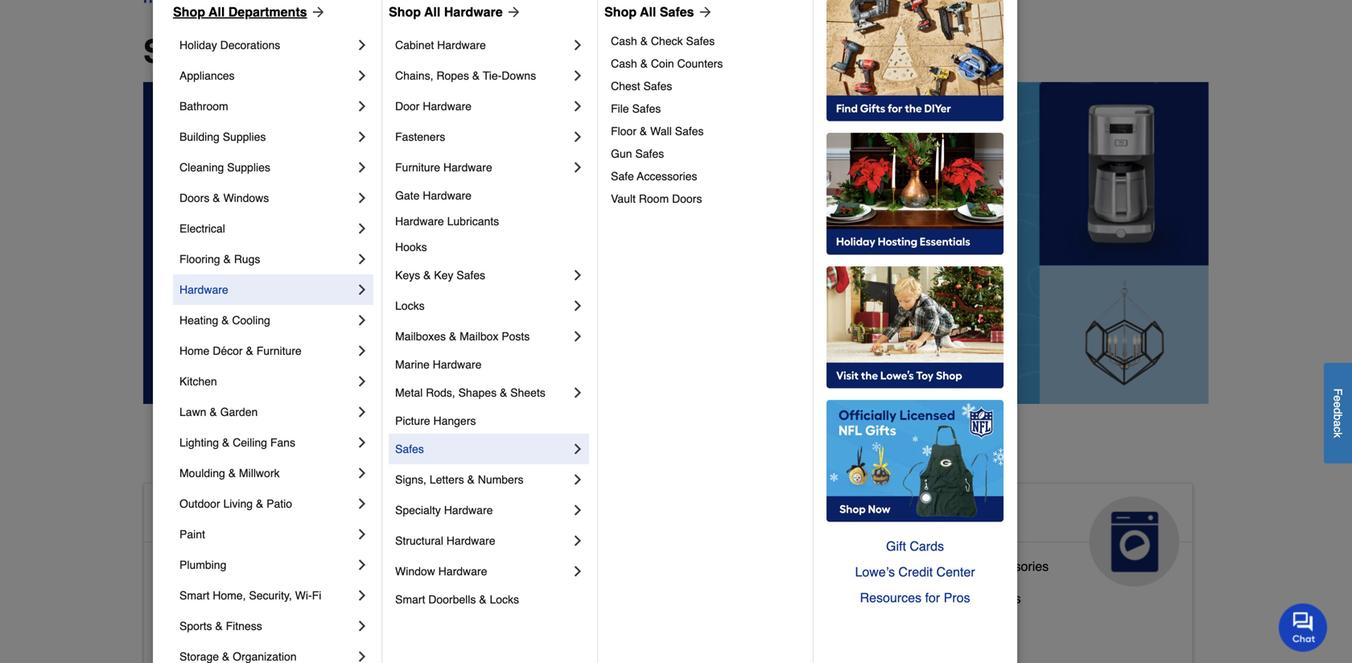 Task type: vqa. For each thing, say whether or not it's contained in the screenshot.
Theater
no



Task type: locate. For each thing, give the bounding box(es) containing it.
0 horizontal spatial furniture
[[257, 344, 302, 357]]

arrow right image
[[503, 4, 522, 20]]

1 vertical spatial appliances link
[[861, 484, 1193, 587]]

arrow right image inside shop all departments link
[[307, 4, 326, 20]]

arrow right image
[[307, 4, 326, 20], [694, 4, 713, 20]]

safes up 'gun safes' link
[[675, 125, 704, 138]]

signs, letters & numbers link
[[395, 464, 570, 495]]

& right lawn
[[210, 406, 217, 419]]

lighting
[[179, 436, 219, 449]]

smart
[[179, 589, 210, 602], [395, 593, 425, 606]]

fans
[[270, 436, 295, 449]]

departments
[[228, 4, 307, 19], [282, 33, 478, 70]]

resources for pros
[[860, 590, 970, 605]]

safes up safe accessories
[[635, 147, 664, 160]]

safes inside shop all safes link
[[660, 4, 694, 19]]

departments up door
[[282, 33, 478, 70]]

door hardware
[[395, 100, 472, 113]]

locks down 'window hardware' link on the left bottom
[[490, 593, 519, 606]]

0 horizontal spatial locks
[[395, 299, 425, 312]]

safes inside keys & key safes 'link'
[[457, 269, 485, 282]]

electrical link
[[179, 213, 354, 244]]

accessories up vault room doors
[[637, 170, 697, 183]]

supplies inside "link"
[[223, 130, 266, 143]]

cash for cash & coin counters
[[611, 57, 637, 70]]

all up holiday decorations
[[209, 4, 225, 19]]

all for shop all departments
[[209, 4, 225, 19]]

1 horizontal spatial shop
[[389, 4, 421, 19]]

f e e d b a c k button
[[1324, 363, 1352, 463]]

cash up chest
[[611, 57, 637, 70]]

picture
[[395, 415, 430, 427]]

shop
[[143, 33, 224, 70]]

accessible for accessible bedroom
[[157, 591, 219, 606]]

file safes link
[[611, 97, 802, 120]]

flooring & rugs
[[179, 253, 260, 266]]

0 horizontal spatial smart
[[179, 589, 210, 602]]

building supplies link
[[179, 122, 354, 152]]

numbers
[[478, 473, 524, 486]]

0 horizontal spatial shop
[[173, 4, 205, 19]]

hardware down signs, letters & numbers
[[444, 504, 493, 517]]

cash & coin counters link
[[611, 52, 802, 75]]

chevron right image
[[354, 68, 370, 84], [354, 98, 370, 114], [354, 129, 370, 145], [570, 159, 586, 175], [354, 190, 370, 206], [570, 267, 586, 283], [570, 328, 586, 344], [354, 343, 370, 359], [354, 373, 370, 390], [570, 441, 586, 457], [354, 465, 370, 481], [570, 502, 586, 518]]

2 vertical spatial supplies
[[573, 585, 622, 600]]

shop up holiday
[[173, 4, 205, 19]]

chat invite button image
[[1279, 603, 1328, 652]]

1 vertical spatial furniture
[[257, 344, 302, 357]]

bathroom up the building
[[179, 100, 228, 113]]

appliances down holiday
[[179, 69, 235, 82]]

windows
[[223, 192, 269, 204]]

metal
[[395, 386, 423, 399]]

departments inside shop all departments link
[[228, 4, 307, 19]]

d
[[1332, 408, 1345, 414]]

safes down picture
[[395, 443, 424, 456]]

appliances link up chillers
[[861, 484, 1193, 587]]

3 accessible from the top
[[157, 591, 219, 606]]

chevron right image for lighting & ceiling fans
[[354, 435, 370, 451]]

mailboxes
[[395, 330, 446, 343]]

0 vertical spatial pet
[[620, 503, 655, 529]]

cash & coin counters
[[611, 57, 723, 70]]

chevron right image for keys & key safes
[[570, 267, 586, 283]]

marine
[[395, 358, 430, 371]]

appliance
[[874, 559, 931, 574]]

1 vertical spatial bathroom
[[222, 559, 278, 574]]

1 horizontal spatial appliances
[[874, 503, 994, 529]]

appliances link down decorations
[[179, 60, 354, 91]]

safe
[[611, 170, 634, 183]]

& left coin
[[640, 57, 648, 70]]

4 accessible from the top
[[157, 623, 219, 638]]

beverage
[[874, 591, 929, 606]]

2 arrow right image from the left
[[694, 4, 713, 20]]

safes up check
[[660, 4, 694, 19]]

entry
[[222, 623, 252, 638]]

hardware down flooring
[[179, 283, 228, 296]]

0 vertical spatial appliances link
[[179, 60, 354, 91]]

accessible entry & home
[[157, 623, 302, 638]]

gun
[[611, 147, 632, 160]]

supplies up houses,
[[573, 585, 622, 600]]

chevron right image
[[354, 37, 370, 53], [570, 37, 586, 53], [570, 68, 586, 84], [570, 98, 586, 114], [570, 129, 586, 145], [354, 159, 370, 175], [354, 221, 370, 237], [354, 251, 370, 267], [354, 282, 370, 298], [570, 298, 586, 314], [354, 312, 370, 328], [570, 385, 586, 401], [354, 404, 370, 420], [354, 435, 370, 451], [570, 472, 586, 488], [354, 496, 370, 512], [354, 526, 370, 542], [570, 533, 586, 549], [354, 557, 370, 573], [570, 563, 586, 580], [354, 588, 370, 604], [354, 618, 370, 634], [354, 649, 370, 663]]

hardware for gate hardware
[[423, 189, 472, 202]]

shop for shop all safes
[[604, 4, 637, 19]]

gift cards
[[886, 539, 944, 554]]

hardware down ropes
[[423, 100, 472, 113]]

departments for shop all departments
[[228, 4, 307, 19]]

hardware down fasteners "link"
[[443, 161, 492, 174]]

furniture up gate
[[395, 161, 440, 174]]

furniture hardware
[[395, 161, 492, 174]]

2 shop from the left
[[389, 4, 421, 19]]

0 horizontal spatial arrow right image
[[307, 4, 326, 20]]

k
[[1332, 432, 1345, 438]]

vault room doors link
[[611, 188, 802, 210]]

hardware up "smart doorbells & locks"
[[438, 565, 487, 578]]

chest safes
[[611, 80, 672, 93]]

& left millwork
[[228, 467, 236, 480]]

moulding & millwork link
[[179, 458, 354, 489]]

hardware for structural hardware
[[447, 534, 495, 547]]

locks link
[[395, 291, 570, 321]]

furniture up kitchen link
[[257, 344, 302, 357]]

mailbox
[[460, 330, 499, 343]]

chevron right image for outdoor living & patio
[[354, 496, 370, 512]]

accessible inside "link"
[[157, 559, 219, 574]]

shop up cabinet
[[389, 4, 421, 19]]

& left wall
[[640, 125, 647, 138]]

supplies for building supplies
[[223, 130, 266, 143]]

chevron right image for sports & fitness
[[354, 618, 370, 634]]

1 vertical spatial departments
[[282, 33, 478, 70]]

1 arrow right image from the left
[[307, 4, 326, 20]]

0 vertical spatial cash
[[611, 35, 637, 47]]

chevron right image for appliances
[[354, 68, 370, 84]]

mailboxes & mailbox posts link
[[395, 321, 570, 352]]

outdoor
[[179, 497, 220, 510]]

2 e from the top
[[1332, 402, 1345, 408]]

chevron right image for chains, ropes & tie-downs
[[570, 68, 586, 84]]

officially licensed n f l gifts. shop now. image
[[827, 400, 1004, 522]]

1 vertical spatial locks
[[490, 593, 519, 606]]

gift cards link
[[827, 534, 1004, 559]]

hardware up chains, ropes & tie-downs at the top left
[[437, 39, 486, 52]]

chevron right image for fasteners
[[570, 129, 586, 145]]

& down accessible bedroom link
[[215, 620, 223, 633]]

all up cash & check safes
[[640, 4, 656, 19]]

arrow right image for shop all safes
[[694, 4, 713, 20]]

& left the tie-
[[472, 69, 480, 82]]

1 accessible from the top
[[157, 503, 275, 529]]

cash inside cash & coin counters link
[[611, 57, 637, 70]]

1 horizontal spatial smart
[[395, 593, 425, 606]]

arrow right image up shop all departments at left
[[307, 4, 326, 20]]

accessories up chillers
[[980, 559, 1049, 574]]

0 vertical spatial supplies
[[223, 130, 266, 143]]

& right letters
[[467, 473, 475, 486]]

floor & wall safes link
[[611, 120, 802, 142]]

1 cash from the top
[[611, 35, 637, 47]]

0 vertical spatial furniture
[[395, 161, 440, 174]]

chevron right image for hardware
[[354, 282, 370, 298]]

1 shop from the left
[[173, 4, 205, 19]]

doorbells
[[428, 593, 476, 606]]

& right animal
[[597, 503, 613, 529]]

& right décor
[[246, 344, 253, 357]]

supplies up windows
[[227, 161, 270, 174]]

shop for shop all hardware
[[389, 4, 421, 19]]

1 vertical spatial accessories
[[980, 559, 1049, 574]]

0 vertical spatial accessories
[[637, 170, 697, 183]]

metal rods, shapes & sheets link
[[395, 377, 570, 408]]

hardware down the "mailboxes & mailbox posts"
[[433, 358, 482, 371]]

accessible bathroom
[[157, 559, 278, 574]]

furniture hardware link
[[395, 152, 570, 183]]

1 vertical spatial home
[[281, 503, 344, 529]]

1 vertical spatial pet
[[516, 617, 535, 632]]

shop
[[173, 4, 205, 19], [389, 4, 421, 19], [604, 4, 637, 19]]

0 horizontal spatial appliances
[[179, 69, 235, 82]]

hardware down specialty hardware link
[[447, 534, 495, 547]]

chevron right image for cleaning supplies
[[354, 159, 370, 175]]

3 shop from the left
[[604, 4, 637, 19]]

appliance parts & accessories link
[[874, 555, 1049, 588]]

1 vertical spatial cash
[[611, 57, 637, 70]]

livestock supplies link
[[516, 581, 622, 613]]

doors & windows
[[179, 192, 269, 204]]

safes down coin
[[643, 80, 672, 93]]

appliances image
[[1090, 497, 1180, 587]]

cabinet
[[395, 39, 434, 52]]

c
[[1332, 427, 1345, 432]]

safes inside file safes link
[[632, 102, 661, 115]]

smart up the sports
[[179, 589, 210, 602]]

1 e from the top
[[1332, 395, 1345, 402]]

cash inside cash & check safes link
[[611, 35, 637, 47]]

holiday decorations
[[179, 39, 280, 52]]

credit
[[899, 565, 933, 580]]

& left pros
[[933, 591, 942, 606]]

safes inside 'floor & wall safes' link
[[675, 125, 704, 138]]

chevron right image for safes
[[570, 441, 586, 457]]

1 horizontal spatial arrow right image
[[694, 4, 713, 20]]

home
[[179, 344, 210, 357], [281, 503, 344, 529], [268, 623, 302, 638]]

2 horizontal spatial shop
[[604, 4, 637, 19]]

e up b
[[1332, 402, 1345, 408]]

appliances
[[179, 69, 235, 82], [874, 503, 994, 529]]

0 vertical spatial departments
[[228, 4, 307, 19]]

chevron right image for furniture hardware
[[570, 159, 586, 175]]

chains,
[[395, 69, 433, 82]]

2 accessible from the top
[[157, 559, 219, 574]]

pet beds, houses, & furniture link
[[516, 613, 690, 645]]

furniture right houses,
[[638, 617, 690, 632]]

hooks link
[[395, 234, 586, 260]]

shop up cash & check safes
[[604, 4, 637, 19]]

& left windows
[[213, 192, 220, 204]]

accessible
[[157, 503, 275, 529], [157, 559, 219, 574], [157, 591, 219, 606], [157, 623, 219, 638]]

chevron right image for heating & cooling
[[354, 312, 370, 328]]

chevron right image for signs, letters & numbers
[[570, 472, 586, 488]]

gun safes link
[[611, 142, 802, 165]]

doors & windows link
[[179, 183, 354, 213]]

chevron right image for kitchen
[[354, 373, 370, 390]]

safes up counters
[[686, 35, 715, 47]]

all up 'cabinet hardware'
[[424, 4, 441, 19]]

&
[[640, 35, 648, 47], [640, 57, 648, 70], [472, 69, 480, 82], [640, 125, 647, 138], [213, 192, 220, 204], [223, 253, 231, 266], [423, 269, 431, 282], [221, 314, 229, 327], [449, 330, 457, 343], [246, 344, 253, 357], [500, 386, 507, 399], [210, 406, 217, 419], [222, 436, 230, 449], [228, 467, 236, 480], [467, 473, 475, 486], [256, 497, 263, 510], [597, 503, 613, 529], [968, 559, 977, 574], [933, 591, 942, 606], [479, 593, 487, 606], [626, 617, 634, 632], [215, 620, 223, 633], [256, 623, 264, 638]]

accessible for accessible home
[[157, 503, 275, 529]]

arrow right image inside shop all safes link
[[694, 4, 713, 20]]

safes right key
[[457, 269, 485, 282]]

1 vertical spatial supplies
[[227, 161, 270, 174]]

doors
[[179, 192, 210, 204], [672, 192, 702, 205]]

smart for smart doorbells & locks
[[395, 593, 425, 606]]

keys
[[395, 269, 420, 282]]

chevron right image for cabinet hardware
[[570, 37, 586, 53]]

1 horizontal spatial accessories
[[980, 559, 1049, 574]]

chevron right image for flooring & rugs
[[354, 251, 370, 267]]

cabinet hardware link
[[395, 30, 570, 60]]

supplies up cleaning supplies
[[223, 130, 266, 143]]

pet beds, houses, & furniture
[[516, 617, 690, 632]]

& inside animal & pet care
[[597, 503, 613, 529]]

safes down 'chest safes'
[[632, 102, 661, 115]]

fi
[[312, 589, 321, 602]]

pet
[[620, 503, 655, 529], [516, 617, 535, 632]]

fasteners link
[[395, 122, 570, 152]]

chevron right image for holiday decorations
[[354, 37, 370, 53]]

& left the ceiling
[[222, 436, 230, 449]]

hardware link
[[179, 274, 354, 305]]

hardware for window hardware
[[438, 565, 487, 578]]

cash for cash & check safes
[[611, 35, 637, 47]]

2 vertical spatial furniture
[[638, 617, 690, 632]]

departments up holiday decorations link
[[228, 4, 307, 19]]

picture hangers link
[[395, 408, 586, 434]]

arrow right image up cash & check safes link
[[694, 4, 713, 20]]

hardware up hardware lubricants
[[423, 189, 472, 202]]

appliances link
[[179, 60, 354, 91], [861, 484, 1193, 587]]

shop all departments
[[143, 33, 478, 70]]

lowe's credit center link
[[827, 559, 1004, 585]]

2 horizontal spatial furniture
[[638, 617, 690, 632]]

cash down shop all safes
[[611, 35, 637, 47]]

smart down window
[[395, 593, 425, 606]]

all down shop all departments link at top
[[232, 33, 273, 70]]

locks down keys
[[395, 299, 425, 312]]

doors down cleaning
[[179, 192, 210, 204]]

smart for smart home, security, wi-fi
[[179, 589, 210, 602]]

hardware up hooks
[[395, 215, 444, 228]]

0 horizontal spatial pet
[[516, 617, 535, 632]]

appliances up cards
[[874, 503, 994, 529]]

2 cash from the top
[[611, 57, 637, 70]]

supplies for livestock supplies
[[573, 585, 622, 600]]

bedroom
[[222, 591, 274, 606]]

metal rods, shapes & sheets
[[395, 386, 546, 399]]

window
[[395, 565, 435, 578]]

shop for shop all departments
[[173, 4, 205, 19]]

cards
[[910, 539, 944, 554]]

safes inside cash & check safes link
[[686, 35, 715, 47]]

chevron right image for bathroom
[[354, 98, 370, 114]]

e up 'd' at the right bottom
[[1332, 395, 1345, 402]]

door hardware link
[[395, 91, 570, 122]]

chevron right image for lawn & garden
[[354, 404, 370, 420]]

1 horizontal spatial pet
[[620, 503, 655, 529]]

vault
[[611, 192, 636, 205]]

lowe's
[[855, 565, 895, 580]]

bathroom up smart home, security, wi-fi
[[222, 559, 278, 574]]

doors down 'safe accessories' link
[[672, 192, 702, 205]]

sports
[[179, 620, 212, 633]]

supplies for cleaning supplies
[[227, 161, 270, 174]]

1 horizontal spatial furniture
[[395, 161, 440, 174]]



Task type: describe. For each thing, give the bounding box(es) containing it.
arrow right image for shop all departments
[[307, 4, 326, 20]]

safes inside safes link
[[395, 443, 424, 456]]

& left mailbox
[[449, 330, 457, 343]]

gate
[[395, 189, 420, 202]]

holiday
[[179, 39, 217, 52]]

lawn
[[179, 406, 206, 419]]

chevron right image for specialty hardware
[[570, 502, 586, 518]]

lubricants
[[447, 215, 499, 228]]

chevron right image for locks
[[570, 298, 586, 314]]

a
[[1332, 420, 1345, 427]]

find gifts for the diyer. image
[[827, 0, 1004, 122]]

chevron right image for electrical
[[354, 221, 370, 237]]

& left key
[[423, 269, 431, 282]]

safe accessories
[[611, 170, 697, 183]]

center
[[937, 565, 975, 580]]

signs,
[[395, 473, 427, 486]]

chevron right image for smart home, security, wi-fi
[[354, 588, 370, 604]]

chevron right image for window hardware
[[570, 563, 586, 580]]

animal & pet care link
[[503, 484, 834, 587]]

gate hardware link
[[395, 183, 586, 208]]

chest safes link
[[611, 75, 802, 97]]

accessible home link
[[144, 484, 475, 587]]

chevron right image for door hardware
[[570, 98, 586, 114]]

holiday decorations link
[[179, 30, 354, 60]]

kitchen
[[179, 375, 217, 388]]

shop all hardware link
[[389, 2, 522, 22]]

ropes
[[437, 69, 469, 82]]

0 vertical spatial locks
[[395, 299, 425, 312]]

chevron right image for structural hardware
[[570, 533, 586, 549]]

safes inside 'gun safes' link
[[635, 147, 664, 160]]

smart home, security, wi-fi link
[[179, 580, 354, 611]]

cabinet hardware
[[395, 39, 486, 52]]

bathroom link
[[179, 91, 354, 122]]

0 horizontal spatial appliances link
[[179, 60, 354, 91]]

& right the parts
[[968, 559, 977, 574]]

sheets
[[510, 386, 546, 399]]

chevron right image for metal rods, shapes & sheets
[[570, 385, 586, 401]]

hooks
[[395, 241, 427, 254]]

file
[[611, 102, 629, 115]]

1 vertical spatial appliances
[[874, 503, 994, 529]]

& left check
[[640, 35, 648, 47]]

patio
[[267, 497, 292, 510]]

chevron right image for mailboxes & mailbox posts
[[570, 328, 586, 344]]

hardware lubricants link
[[395, 208, 586, 234]]

0 horizontal spatial doors
[[179, 192, 210, 204]]

flooring
[[179, 253, 220, 266]]

parts
[[934, 559, 964, 574]]

plumbing link
[[179, 550, 354, 580]]

& left the "patio"
[[256, 497, 263, 510]]

beds,
[[538, 617, 571, 632]]

keys & key safes
[[395, 269, 485, 282]]

all for shop all hardware
[[424, 4, 441, 19]]

pet inside animal & pet care
[[620, 503, 655, 529]]

animal
[[516, 503, 591, 529]]

cleaning supplies
[[179, 161, 270, 174]]

accessible entry & home link
[[157, 620, 302, 652]]

structural
[[395, 534, 443, 547]]

fitness
[[226, 620, 262, 633]]

hardware for specialty hardware
[[444, 504, 493, 517]]

chains, ropes & tie-downs
[[395, 69, 536, 82]]

livestock
[[516, 585, 569, 600]]

all for shop all safes
[[640, 4, 656, 19]]

gun safes
[[611, 147, 664, 160]]

gate hardware
[[395, 189, 472, 202]]

marine hardware link
[[395, 352, 586, 377]]

hangers
[[433, 415, 476, 427]]

rugs
[[234, 253, 260, 266]]

lowe's credit center
[[855, 565, 975, 580]]

chevron right image for doors & windows
[[354, 190, 370, 206]]

2 vertical spatial home
[[268, 623, 302, 638]]

animal & pet care
[[516, 503, 655, 555]]

& right entry
[[256, 623, 264, 638]]

lighting & ceiling fans link
[[179, 427, 354, 458]]

1 horizontal spatial locks
[[490, 593, 519, 606]]

0 vertical spatial home
[[179, 344, 210, 357]]

smart home, security, wi-fi
[[179, 589, 321, 602]]

& left cooling
[[221, 314, 229, 327]]

smart doorbells & locks link
[[395, 587, 586, 613]]

accessible for accessible bathroom
[[157, 559, 219, 574]]

animal & pet care image
[[731, 497, 821, 587]]

departments for shop all departments
[[282, 33, 478, 70]]

paint link
[[179, 519, 354, 550]]

holiday hosting essentials. image
[[827, 133, 1004, 255]]

tie-
[[483, 69, 502, 82]]

0 vertical spatial appliances
[[179, 69, 235, 82]]

window hardware link
[[395, 556, 570, 587]]

hardware for door hardware
[[423, 100, 472, 113]]

accessible for accessible entry & home
[[157, 623, 219, 638]]

1 horizontal spatial doors
[[672, 192, 702, 205]]

cash & check safes
[[611, 35, 715, 47]]

bathroom inside "link"
[[222, 559, 278, 574]]

wi-
[[295, 589, 312, 602]]

accessible home image
[[372, 497, 462, 587]]

home,
[[213, 589, 246, 602]]

& right houses,
[[626, 617, 634, 632]]

letters
[[430, 473, 464, 486]]

hardware for cabinet hardware
[[437, 39, 486, 52]]

safes link
[[395, 434, 570, 464]]

pros
[[944, 590, 970, 605]]

enjoy savings year-round. no matter what you're shopping for, find what you need at a great price. image
[[143, 82, 1209, 404]]

moulding & millwork
[[179, 467, 280, 480]]

paint
[[179, 528, 205, 541]]

chevron right image for building supplies
[[354, 129, 370, 145]]

millwork
[[239, 467, 280, 480]]

flooring & rugs link
[[179, 244, 354, 274]]

chevron right image for paint
[[354, 526, 370, 542]]

shop all hardware
[[389, 4, 503, 19]]

chevron right image for home décor & furniture
[[354, 343, 370, 359]]

0 horizontal spatial accessories
[[637, 170, 697, 183]]

chillers
[[978, 591, 1021, 606]]

rods,
[[426, 386, 455, 399]]

hardware for furniture hardware
[[443, 161, 492, 174]]

0 vertical spatial bathroom
[[179, 100, 228, 113]]

heating & cooling
[[179, 314, 270, 327]]

visit the lowe's toy shop. image
[[827, 266, 1004, 389]]

coin
[[651, 57, 674, 70]]

sports & fitness link
[[179, 611, 354, 641]]

specialty hardware
[[395, 504, 493, 517]]

& left sheets
[[500, 386, 507, 399]]

f
[[1332, 388, 1345, 395]]

all for shop all departments
[[232, 33, 273, 70]]

chevron right image for moulding & millwork
[[354, 465, 370, 481]]

building
[[179, 130, 220, 143]]

garden
[[220, 406, 258, 419]]

outdoor living & patio
[[179, 497, 292, 510]]

gift
[[886, 539, 906, 554]]

picture hangers
[[395, 415, 476, 427]]

decorations
[[220, 39, 280, 52]]

1 horizontal spatial appliances link
[[861, 484, 1193, 587]]

structural hardware
[[395, 534, 495, 547]]

hardware up cabinet hardware link in the top left of the page
[[444, 4, 503, 19]]

chevron right image for plumbing
[[354, 557, 370, 573]]

safes inside chest safes link
[[643, 80, 672, 93]]

houses,
[[575, 617, 622, 632]]

& down 'window hardware' link on the left bottom
[[479, 593, 487, 606]]

hardware for marine hardware
[[433, 358, 482, 371]]

specialty hardware link
[[395, 495, 570, 526]]

& left rugs
[[223, 253, 231, 266]]



